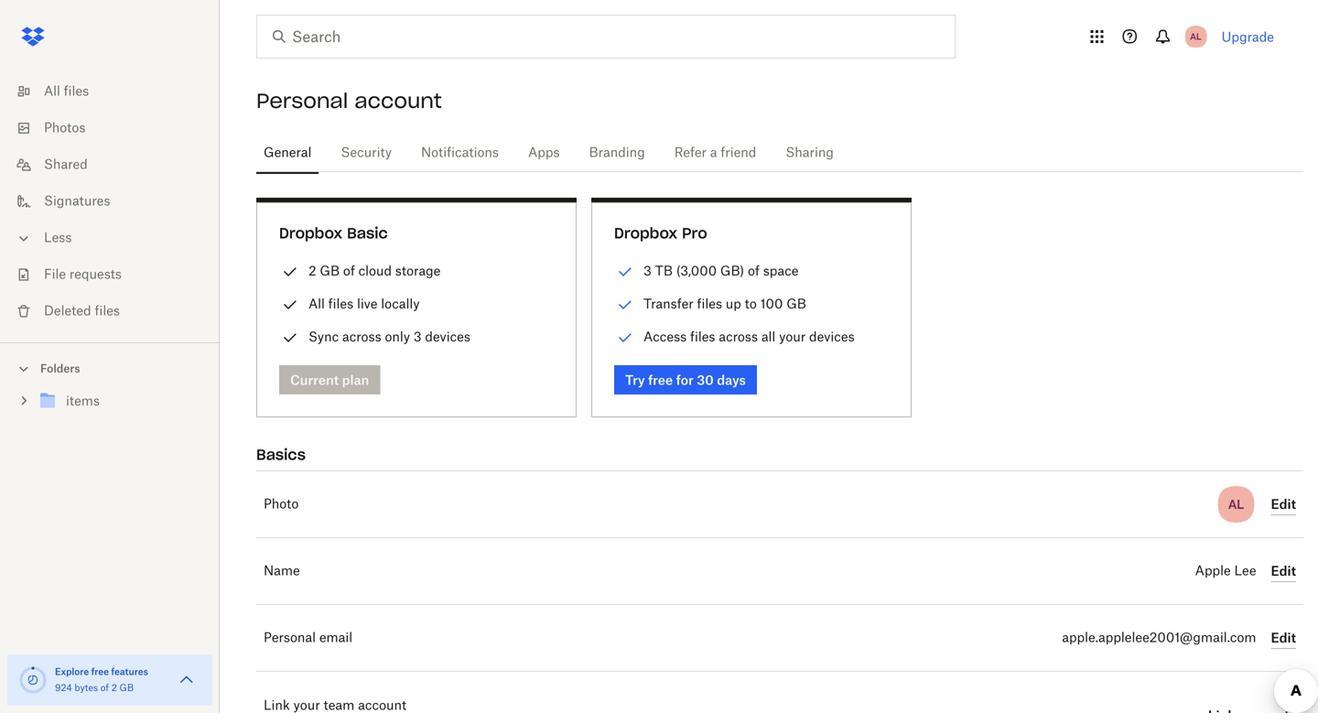 Task type: describe. For each thing, give the bounding box(es) containing it.
access
[[644, 329, 687, 344]]

dropbox for dropbox basic
[[279, 224, 343, 243]]

1 horizontal spatial of
[[343, 263, 355, 278]]

friend
[[721, 147, 757, 159]]

deleted
[[44, 305, 91, 318]]

notifications tab
[[414, 131, 506, 175]]

2 devices from the left
[[810, 329, 855, 344]]

30
[[697, 372, 714, 388]]

free for explore
[[91, 666, 109, 678]]

try
[[625, 372, 645, 388]]

deleted files
[[44, 305, 120, 318]]

all files link
[[15, 73, 220, 110]]

gb)
[[721, 263, 745, 278]]

only
[[385, 329, 410, 344]]

explore free features 924 bytes of 2 gb
[[55, 666, 148, 693]]

items link
[[37, 390, 205, 414]]

1 across from the left
[[342, 329, 382, 344]]

items
[[66, 395, 100, 408]]

1 edit from the top
[[1272, 496, 1297, 512]]

file
[[44, 268, 66, 281]]

branding
[[589, 147, 645, 159]]

edit button for apple lee
[[1272, 560, 1297, 582]]

general
[[264, 147, 312, 159]]

photos
[[44, 122, 86, 135]]

all files live locally
[[309, 296, 420, 311]]

0 vertical spatial 3
[[644, 263, 652, 278]]

security
[[341, 147, 392, 159]]

all
[[762, 329, 776, 344]]

Search text field
[[292, 26, 918, 48]]

recommended image
[[614, 294, 636, 316]]

sync across only 3 devices
[[309, 329, 471, 344]]

0 vertical spatial 2
[[309, 263, 316, 278]]

apple
[[1196, 565, 1231, 578]]

try free for 30 days button
[[614, 365, 757, 395]]

0 vertical spatial account
[[355, 88, 442, 114]]

1 vertical spatial your
[[294, 700, 320, 712]]

apple lee
[[1196, 565, 1257, 578]]

link
[[264, 700, 290, 712]]

for
[[676, 372, 694, 388]]

apple.applelee2001@gmail.com
[[1063, 632, 1257, 645]]

transfer
[[644, 296, 694, 311]]

basic
[[347, 224, 388, 243]]

apps
[[528, 147, 560, 159]]

0 vertical spatial gb
[[320, 263, 340, 278]]

personal email
[[264, 632, 353, 645]]

signatures
[[44, 195, 110, 208]]

basics
[[256, 446, 306, 464]]

gb inside explore free features 924 bytes of 2 gb
[[120, 684, 134, 693]]

shared link
[[15, 147, 220, 183]]

try free for 30 days
[[625, 372, 746, 388]]

1 vertical spatial al
[[1229, 496, 1245, 513]]

explore
[[55, 666, 89, 678]]

tb
[[655, 263, 673, 278]]

list containing all files
[[0, 62, 220, 343]]

sharing tab
[[779, 131, 842, 175]]

refer
[[675, 147, 707, 159]]

1 devices from the left
[[425, 329, 471, 344]]

locally
[[381, 296, 420, 311]]

1 vertical spatial account
[[358, 700, 407, 712]]

edit button for apple.applelee2001@gmail.com
[[1272, 627, 1297, 649]]

0 vertical spatial your
[[779, 329, 806, 344]]

2 across from the left
[[719, 329, 758, 344]]

folders
[[40, 362, 80, 375]]

files for all files
[[64, 85, 89, 98]]

all for all files
[[44, 85, 60, 98]]

2 inside explore free features 924 bytes of 2 gb
[[111, 684, 117, 693]]

files for access files across all your devices
[[690, 329, 716, 344]]

al inside popup button
[[1191, 31, 1202, 42]]

folders button
[[0, 354, 220, 381]]

dropbox image
[[15, 18, 51, 55]]



Task type: vqa. For each thing, say whether or not it's contained in the screenshot.
the requests
yes



Task type: locate. For each thing, give the bounding box(es) containing it.
personal for personal email
[[264, 632, 316, 645]]

gb down features
[[120, 684, 134, 693]]

sharing
[[786, 147, 834, 159]]

list
[[0, 62, 220, 343]]

files left the live
[[328, 296, 354, 311]]

dropbox up 'tb' at the top of page
[[614, 224, 678, 243]]

recommended image down recommended icon
[[614, 327, 636, 349]]

all
[[44, 85, 60, 98], [309, 296, 325, 311]]

0 horizontal spatial al
[[1191, 31, 1202, 42]]

team
[[324, 700, 355, 712]]

account up security tab
[[355, 88, 442, 114]]

0 horizontal spatial 2
[[111, 684, 117, 693]]

1 edit button from the top
[[1272, 494, 1297, 516]]

edit for apple.applelee2001@gmail.com
[[1272, 630, 1297, 646]]

2 dropbox from the left
[[614, 224, 678, 243]]

0 horizontal spatial devices
[[425, 329, 471, 344]]

files up photos in the left of the page
[[64, 85, 89, 98]]

shared
[[44, 158, 88, 171]]

1 vertical spatial edit button
[[1272, 560, 1297, 582]]

1 horizontal spatial your
[[779, 329, 806, 344]]

files down file requests link
[[95, 305, 120, 318]]

access files across all your devices
[[644, 329, 855, 344]]

personal account
[[256, 88, 442, 114]]

2 horizontal spatial of
[[748, 263, 760, 278]]

1 horizontal spatial 2
[[309, 263, 316, 278]]

0 horizontal spatial across
[[342, 329, 382, 344]]

2 vertical spatial gb
[[120, 684, 134, 693]]

0 horizontal spatial your
[[294, 700, 320, 712]]

0 vertical spatial all
[[44, 85, 60, 98]]

1 vertical spatial edit
[[1272, 563, 1297, 579]]

0 horizontal spatial dropbox
[[279, 224, 343, 243]]

photos link
[[15, 110, 220, 147]]

2 gb of cloud storage
[[309, 263, 441, 278]]

1 vertical spatial personal
[[264, 632, 316, 645]]

free
[[648, 372, 673, 388], [91, 666, 109, 678]]

free left for
[[648, 372, 673, 388]]

2 vertical spatial edit
[[1272, 630, 1297, 646]]

devices right all
[[810, 329, 855, 344]]

personal left email
[[264, 632, 316, 645]]

1 horizontal spatial al
[[1229, 496, 1245, 513]]

account
[[355, 88, 442, 114], [358, 700, 407, 712]]

files for deleted files
[[95, 305, 120, 318]]

sync
[[309, 329, 339, 344]]

edit button
[[1272, 494, 1297, 516], [1272, 560, 1297, 582], [1272, 627, 1297, 649]]

your right all
[[779, 329, 806, 344]]

100
[[761, 296, 783, 311]]

2
[[309, 263, 316, 278], [111, 684, 117, 693]]

1 recommended image from the top
[[614, 261, 636, 283]]

1 horizontal spatial 3
[[644, 263, 652, 278]]

0 horizontal spatial gb
[[120, 684, 134, 693]]

cloud
[[359, 263, 392, 278]]

all up sync
[[309, 296, 325, 311]]

recommended image for 3
[[614, 261, 636, 283]]

dropbox
[[279, 224, 343, 243], [614, 224, 678, 243]]

0 horizontal spatial 3
[[414, 329, 422, 344]]

0 vertical spatial recommended image
[[614, 261, 636, 283]]

across left all
[[719, 329, 758, 344]]

file requests link
[[15, 256, 220, 293]]

devices right only
[[425, 329, 471, 344]]

3
[[644, 263, 652, 278], [414, 329, 422, 344]]

al button
[[1182, 22, 1211, 51]]

1 vertical spatial 3
[[414, 329, 422, 344]]

dropbox left basic
[[279, 224, 343, 243]]

requests
[[69, 268, 122, 281]]

upgrade
[[1222, 29, 1275, 44]]

(3,000
[[677, 263, 717, 278]]

quota usage element
[[18, 666, 48, 695]]

of inside explore free features 924 bytes of 2 gb
[[100, 684, 109, 693]]

files for transfer files up to 100 gb
[[697, 296, 723, 311]]

0 horizontal spatial of
[[100, 684, 109, 693]]

personal up general tab
[[256, 88, 348, 114]]

edit
[[1272, 496, 1297, 512], [1272, 563, 1297, 579], [1272, 630, 1297, 646]]

al
[[1191, 31, 1202, 42], [1229, 496, 1245, 513]]

all up photos in the left of the page
[[44, 85, 60, 98]]

dropbox pro
[[614, 224, 708, 243]]

tab list containing general
[[256, 128, 1304, 175]]

across down all files live locally
[[342, 329, 382, 344]]

live
[[357, 296, 378, 311]]

3 edit button from the top
[[1272, 627, 1297, 649]]

personal for personal account
[[256, 88, 348, 114]]

space
[[764, 263, 799, 278]]

to
[[745, 296, 757, 311]]

of right bytes
[[100, 684, 109, 693]]

general tab
[[256, 131, 319, 175]]

free up bytes
[[91, 666, 109, 678]]

1 horizontal spatial across
[[719, 329, 758, 344]]

your right the link at bottom left
[[294, 700, 320, 712]]

2 recommended image from the top
[[614, 327, 636, 349]]

of left cloud
[[343, 263, 355, 278]]

your
[[779, 329, 806, 344], [294, 700, 320, 712]]

signatures link
[[15, 183, 220, 220]]

free inside button
[[648, 372, 673, 388]]

2 horizontal spatial gb
[[787, 296, 807, 311]]

edit for apple lee
[[1272, 563, 1297, 579]]

apps tab
[[521, 131, 567, 175]]

1 vertical spatial gb
[[787, 296, 807, 311]]

free inside explore free features 924 bytes of 2 gb
[[91, 666, 109, 678]]

1 horizontal spatial all
[[309, 296, 325, 311]]

files
[[64, 85, 89, 98], [328, 296, 354, 311], [697, 296, 723, 311], [95, 305, 120, 318], [690, 329, 716, 344]]

all for all files live locally
[[309, 296, 325, 311]]

3 left 'tb' at the top of page
[[644, 263, 652, 278]]

recommended image up recommended icon
[[614, 261, 636, 283]]

3 right only
[[414, 329, 422, 344]]

account right team
[[358, 700, 407, 712]]

deleted files link
[[15, 293, 220, 330]]

gb right 100 on the top right of page
[[787, 296, 807, 311]]

up
[[726, 296, 742, 311]]

1 horizontal spatial devices
[[810, 329, 855, 344]]

security tab
[[334, 131, 399, 175]]

less
[[44, 232, 72, 245]]

gb
[[320, 263, 340, 278], [787, 296, 807, 311], [120, 684, 134, 693]]

924
[[55, 684, 72, 693]]

1 vertical spatial recommended image
[[614, 327, 636, 349]]

0 vertical spatial personal
[[256, 88, 348, 114]]

3 edit from the top
[[1272, 630, 1297, 646]]

lee
[[1235, 565, 1257, 578]]

refer a friend tab
[[667, 131, 764, 175]]

1 vertical spatial all
[[309, 296, 325, 311]]

recommended image for access
[[614, 327, 636, 349]]

recommended image
[[614, 261, 636, 283], [614, 327, 636, 349]]

email
[[319, 632, 353, 645]]

0 vertical spatial edit button
[[1272, 494, 1297, 516]]

file requests
[[44, 268, 122, 281]]

of right gb)
[[748, 263, 760, 278]]

files left the "up"
[[697, 296, 723, 311]]

bytes
[[74, 684, 98, 693]]

across
[[342, 329, 382, 344], [719, 329, 758, 344]]

name
[[264, 565, 300, 578]]

days
[[717, 372, 746, 388]]

of
[[343, 263, 355, 278], [748, 263, 760, 278], [100, 684, 109, 693]]

al left upgrade 'link'
[[1191, 31, 1202, 42]]

a
[[710, 147, 718, 159]]

all files
[[44, 85, 89, 98]]

pro
[[682, 224, 708, 243]]

notifications
[[421, 147, 499, 159]]

photo
[[264, 498, 299, 511]]

free for try
[[648, 372, 673, 388]]

2 vertical spatial edit button
[[1272, 627, 1297, 649]]

all inside list
[[44, 85, 60, 98]]

dropbox basic
[[279, 224, 388, 243]]

0 vertical spatial al
[[1191, 31, 1202, 42]]

2 down features
[[111, 684, 117, 693]]

refer a friend
[[675, 147, 757, 159]]

dropbox for dropbox pro
[[614, 224, 678, 243]]

2 edit from the top
[[1272, 563, 1297, 579]]

1 horizontal spatial free
[[648, 372, 673, 388]]

tab list
[[256, 128, 1304, 175]]

0 vertical spatial free
[[648, 372, 673, 388]]

transfer files up to 100 gb
[[644, 296, 807, 311]]

1 vertical spatial 2
[[111, 684, 117, 693]]

link your team account
[[264, 700, 407, 712]]

2 down dropbox basic
[[309, 263, 316, 278]]

devices
[[425, 329, 471, 344], [810, 329, 855, 344]]

0 horizontal spatial all
[[44, 85, 60, 98]]

personal
[[256, 88, 348, 114], [264, 632, 316, 645]]

1 horizontal spatial dropbox
[[614, 224, 678, 243]]

3 tb (3,000 gb) of space
[[644, 263, 799, 278]]

files right access
[[690, 329, 716, 344]]

1 vertical spatial free
[[91, 666, 109, 678]]

0 vertical spatial edit
[[1272, 496, 1297, 512]]

less image
[[15, 229, 33, 248]]

1 horizontal spatial gb
[[320, 263, 340, 278]]

branding tab
[[582, 131, 653, 175]]

upgrade link
[[1222, 29, 1275, 44]]

gb down dropbox basic
[[320, 263, 340, 278]]

storage
[[395, 263, 441, 278]]

0 horizontal spatial free
[[91, 666, 109, 678]]

al up lee
[[1229, 496, 1245, 513]]

1 dropbox from the left
[[279, 224, 343, 243]]

2 edit button from the top
[[1272, 560, 1297, 582]]

files for all files live locally
[[328, 296, 354, 311]]

features
[[111, 666, 148, 678]]



